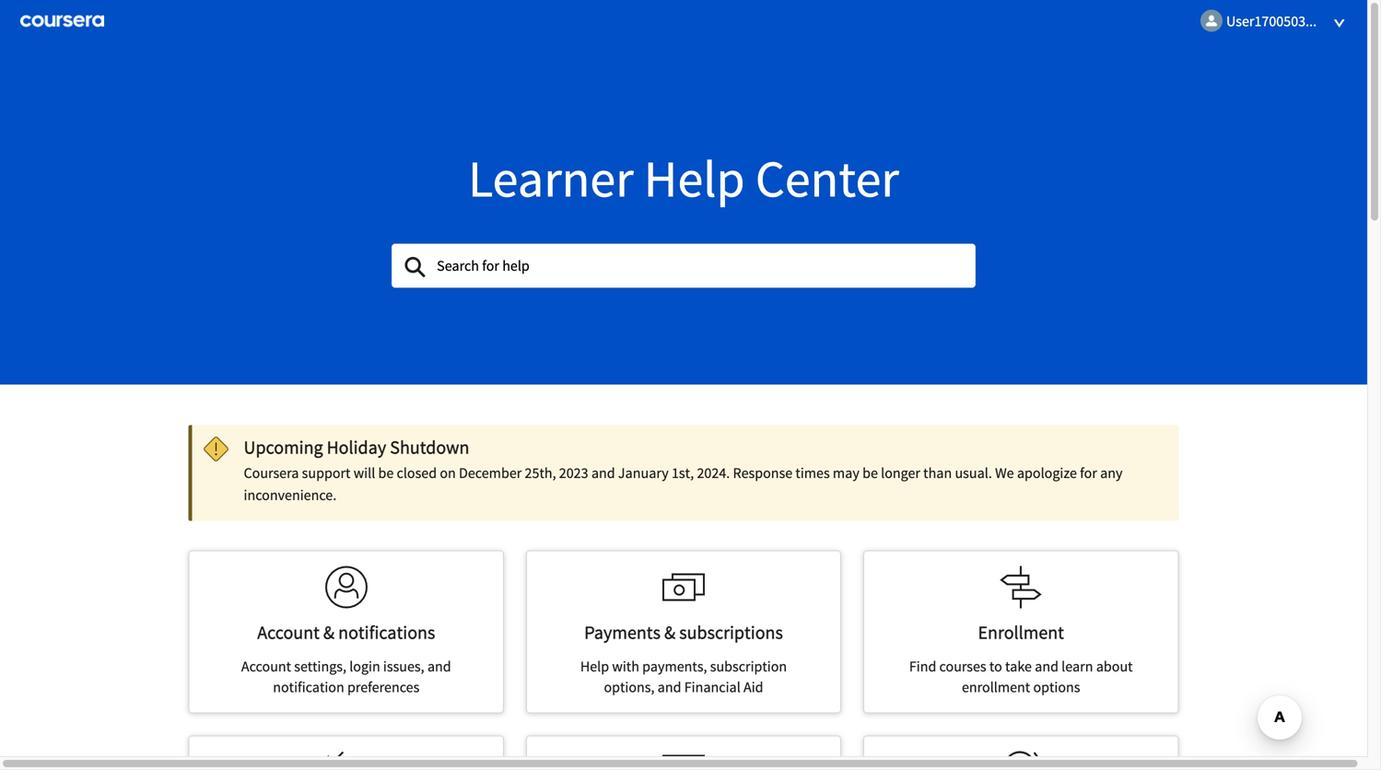 Task type: vqa. For each thing, say whether or not it's contained in the screenshot.


Task type: describe. For each thing, give the bounding box(es) containing it.
longer
[[881, 464, 921, 483]]

certificates & verification image
[[663, 751, 705, 770]]

2 be from the left
[[863, 464, 878, 483]]

notification
[[273, 678, 344, 697]]

issues,
[[383, 658, 424, 676]]

user170050357876435123
[[1227, 12, 1381, 30]]

options,
[[604, 678, 655, 697]]

coursera policies image
[[1000, 751, 1043, 770]]

Search for help text field
[[392, 244, 976, 288]]

help inside banner
[[644, 146, 745, 211]]

and inside find courses to take and learn about enrollment options
[[1035, 658, 1059, 676]]

account & notifications
[[257, 621, 435, 644]]

grades & assignments image
[[325, 751, 368, 770]]

& for notifications
[[323, 621, 335, 644]]

account for account & notifications
[[257, 621, 320, 644]]

user170050357876435123 button
[[1196, 5, 1381, 34]]

options
[[1034, 678, 1081, 697]]

learn
[[1062, 658, 1093, 676]]

take
[[1005, 658, 1032, 676]]

enrollment
[[978, 621, 1064, 644]]

inconvenience.
[[244, 486, 337, 505]]

financial
[[685, 678, 741, 697]]

notifications
[[338, 621, 435, 644]]

25th,
[[525, 464, 556, 483]]

account for account settings, login issues, and notification preferences
[[241, 658, 291, 676]]

payments & subscriptions image
[[663, 566, 705, 609]]

on
[[440, 464, 456, 483]]

january
[[618, 464, 669, 483]]

payments,
[[642, 658, 707, 676]]

help inside help with payments, subscription options, and financial aid
[[580, 658, 609, 676]]

december
[[459, 464, 522, 483]]

support
[[302, 464, 351, 483]]

1st,
[[672, 464, 694, 483]]

will
[[354, 464, 375, 483]]

1 be from the left
[[378, 464, 394, 483]]

& for subscriptions
[[664, 621, 676, 644]]

may
[[833, 464, 860, 483]]

learner help center
[[468, 146, 899, 211]]

for
[[1080, 464, 1097, 483]]

closed
[[397, 464, 437, 483]]

account & notifications image
[[325, 566, 368, 609]]

aid
[[744, 678, 764, 697]]

2023
[[559, 464, 589, 483]]

help with payments, subscription options, and financial aid
[[580, 658, 787, 697]]

find courses to take and learn about enrollment options
[[909, 658, 1133, 697]]

upcoming
[[244, 436, 323, 459]]

than
[[924, 464, 952, 483]]



Task type: locate. For each thing, give the bounding box(es) containing it.
and
[[591, 464, 615, 483], [427, 658, 451, 676], [1035, 658, 1059, 676], [658, 678, 682, 697]]

1 horizontal spatial &
[[664, 621, 676, 644]]

courses
[[940, 658, 987, 676]]

apologize
[[1017, 464, 1077, 483]]

and right issues,
[[427, 658, 451, 676]]

2024.
[[697, 464, 730, 483]]

none field inside learner help center banner
[[392, 244, 976, 288]]

response
[[733, 464, 793, 483]]

account settings, login issues, and notification preferences
[[241, 658, 451, 697]]

account inside account settings, login issues, and notification preferences
[[241, 658, 291, 676]]

login
[[349, 658, 380, 676]]

be right the "will"
[[378, 464, 394, 483]]

usual.
[[955, 464, 992, 483]]

preferences
[[347, 678, 420, 697]]

& up settings,
[[323, 621, 335, 644]]

1 vertical spatial help
[[580, 658, 609, 676]]

0 horizontal spatial be
[[378, 464, 394, 483]]

payments
[[584, 621, 661, 644]]

&
[[323, 621, 335, 644], [664, 621, 676, 644]]

learner help center banner
[[0, 0, 1381, 385]]

2 & from the left
[[664, 621, 676, 644]]

1 & from the left
[[323, 621, 335, 644]]

be
[[378, 464, 394, 483], [863, 464, 878, 483]]

shutdown
[[390, 436, 469, 459]]

help up 'search for help' text field
[[644, 146, 745, 211]]

settings,
[[294, 658, 346, 676]]

holiday
[[327, 436, 386, 459]]

1 horizontal spatial help
[[644, 146, 745, 211]]

0 vertical spatial account
[[257, 621, 320, 644]]

and inside account settings, login issues, and notification preferences
[[427, 658, 451, 676]]

help left "with"
[[580, 658, 609, 676]]

times
[[796, 464, 830, 483]]

help
[[644, 146, 745, 211], [580, 658, 609, 676]]

enrollment
[[962, 678, 1031, 697]]

be right may
[[863, 464, 878, 483]]

0 horizontal spatial help
[[580, 658, 609, 676]]

center
[[756, 146, 899, 211]]

subscription
[[710, 658, 787, 676]]

any
[[1100, 464, 1123, 483]]

find
[[909, 658, 937, 676]]

1 vertical spatial account
[[241, 658, 291, 676]]

and inside help with payments, subscription options, and financial aid
[[658, 678, 682, 697]]

& up payments,
[[664, 621, 676, 644]]

coursera
[[244, 464, 299, 483]]

upcoming holiday shutdown coursera support will be closed on december 25th, 2023 and january 1st, 2024.  response times may be longer than usual. we apologize for any inconvenience.
[[244, 436, 1123, 505]]

about
[[1096, 658, 1133, 676]]

0 horizontal spatial &
[[323, 621, 335, 644]]

None field
[[392, 244, 976, 288]]

and right 2023
[[591, 464, 615, 483]]

account up settings,
[[257, 621, 320, 644]]

1 horizontal spatial be
[[863, 464, 878, 483]]

and up options
[[1035, 658, 1059, 676]]

we
[[995, 464, 1014, 483]]

subscriptions
[[679, 621, 783, 644]]

account
[[257, 621, 320, 644], [241, 658, 291, 676]]

and down payments,
[[658, 678, 682, 697]]

with
[[612, 658, 640, 676]]

to
[[990, 658, 1003, 676]]

account up notification
[[241, 658, 291, 676]]

learner
[[468, 146, 634, 211]]

enrollment image
[[1000, 566, 1043, 609]]

warning image
[[203, 436, 229, 466]]

0 vertical spatial help
[[644, 146, 745, 211]]

payments & subscriptions
[[584, 621, 783, 644]]

and inside upcoming holiday shutdown coursera support will be closed on december 25th, 2023 and january 1st, 2024.  response times may be longer than usual. we apologize for any inconvenience.
[[591, 464, 615, 483]]



